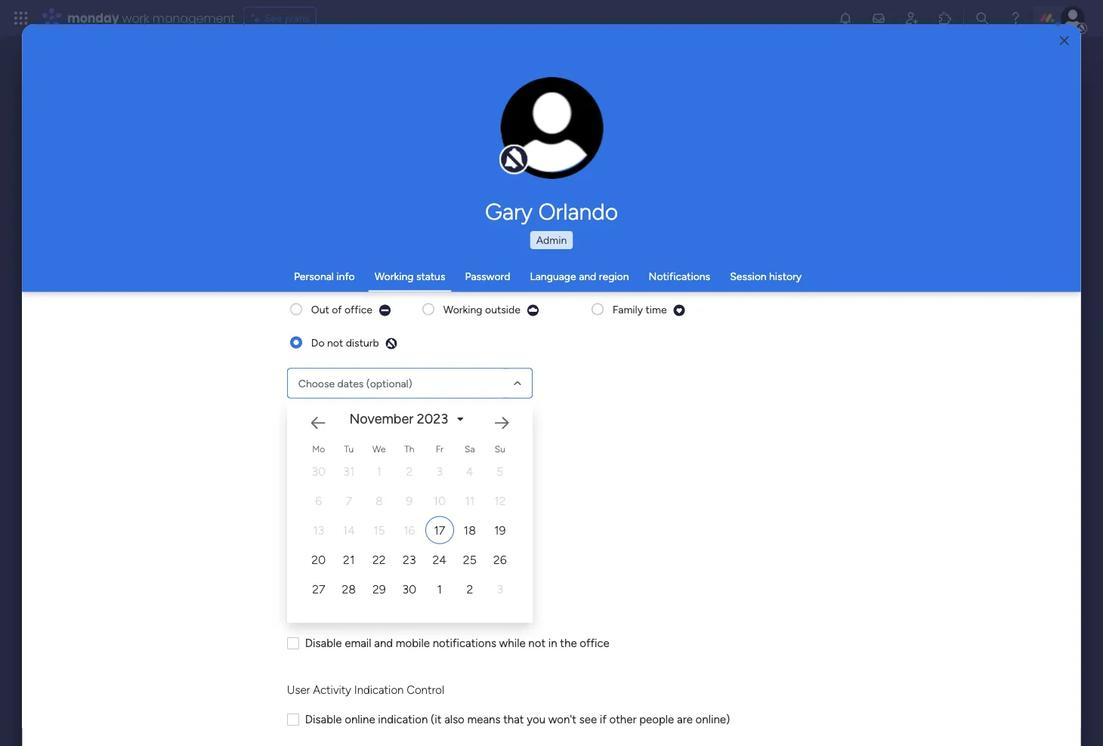 Task type: locate. For each thing, give the bounding box(es) containing it.
office
[[345, 303, 373, 316], [580, 637, 610, 650]]

notifications link
[[649, 270, 710, 283]]

user activity indication control
[[287, 684, 445, 697]]

are
[[677, 713, 693, 727]]

1
[[437, 582, 442, 597]]

working
[[375, 270, 414, 283], [444, 303, 483, 316]]

disable left email
[[305, 637, 342, 650]]

0 vertical spatial office
[[345, 303, 373, 316]]

working up preview image on the top left
[[375, 270, 414, 283]]

disable
[[305, 637, 342, 650], [305, 713, 342, 727]]

28 button
[[335, 575, 363, 603]]

1 horizontal spatial not
[[529, 637, 546, 650]]

sa
[[465, 444, 475, 455]]

23
[[403, 553, 416, 567]]

0 vertical spatial working
[[375, 270, 414, 283]]

close image
[[1060, 35, 1069, 46]]

1 vertical spatial not
[[529, 637, 546, 650]]

preview image for working outside
[[527, 304, 540, 317]]

november
[[350, 411, 414, 427]]

27 button
[[305, 575, 333, 603]]

invite members image
[[905, 11, 920, 26]]

0 horizontal spatial not
[[327, 336, 343, 349]]

1 vertical spatial disable
[[305, 713, 342, 727]]

1 horizontal spatial office
[[580, 637, 610, 650]]

inbox image
[[871, 11, 886, 26]]

office right "of"
[[345, 303, 373, 316]]

(it
[[431, 713, 442, 727]]

disable down activity
[[305, 713, 342, 727]]

also
[[445, 713, 465, 727]]

work
[[122, 9, 149, 26]]

working status
[[375, 270, 445, 283]]

password link
[[465, 270, 510, 283]]

0 horizontal spatial working
[[375, 270, 414, 283]]

1 vertical spatial working
[[444, 303, 483, 316]]

preview image
[[527, 304, 540, 317], [673, 304, 686, 317], [385, 337, 398, 350]]

choose dates (optional)
[[298, 377, 412, 390]]

1 horizontal spatial and
[[579, 270, 596, 283]]

not right do
[[327, 336, 343, 349]]

not left in
[[529, 637, 546, 650]]

won't
[[549, 713, 577, 727]]

family
[[613, 303, 643, 316]]

gary orlando button
[[344, 198, 759, 225]]

2
[[467, 582, 473, 597]]

profile
[[556, 136, 584, 148]]

activity
[[313, 684, 351, 697]]

1 vertical spatial office
[[580, 637, 610, 650]]

control
[[407, 684, 445, 697]]

not
[[327, 336, 343, 349], [529, 637, 546, 650]]

(optional)
[[366, 377, 412, 390]]

preview image right outside
[[527, 304, 540, 317]]

0 horizontal spatial preview image
[[385, 337, 398, 350]]

26
[[494, 553, 507, 567]]

out of office
[[311, 303, 373, 316]]

0 vertical spatial not
[[327, 336, 343, 349]]

1 vertical spatial and
[[374, 637, 393, 650]]

0 vertical spatial and
[[579, 270, 596, 283]]

online
[[345, 713, 375, 727]]

plans
[[285, 12, 310, 25]]

0 vertical spatial disable
[[305, 637, 342, 650]]

1 disable from the top
[[305, 637, 342, 650]]

1 horizontal spatial preview image
[[527, 304, 540, 317]]

21 button
[[335, 546, 363, 574]]

disable for disable email and mobile notifications while not in the office
[[305, 637, 342, 650]]

of
[[332, 303, 342, 316]]

tu
[[344, 444, 354, 455]]

mo
[[312, 444, 325, 455]]

change profile picture
[[520, 136, 584, 161]]

change
[[520, 136, 554, 148]]

working left outside
[[444, 303, 483, 316]]

do
[[311, 336, 325, 349]]

23 button
[[395, 546, 424, 574]]

user
[[287, 684, 310, 697]]

office right the at the bottom of page
[[580, 637, 610, 650]]

out
[[311, 303, 329, 316]]

people
[[640, 713, 674, 727]]

the
[[560, 637, 577, 650]]

preview image right time
[[673, 304, 686, 317]]

personal
[[294, 270, 334, 283]]

working for working outside
[[444, 303, 483, 316]]

21
[[343, 553, 355, 567]]

and
[[579, 270, 596, 283], [374, 637, 393, 650]]

session history link
[[730, 270, 802, 283]]

other
[[610, 713, 637, 727]]

gary orlando image
[[1061, 6, 1085, 30]]

30
[[402, 582, 417, 597]]

history
[[769, 270, 802, 283]]

apps image
[[938, 11, 953, 26]]

20
[[312, 553, 326, 567]]

session history
[[730, 270, 802, 283]]

gary orlando dialog
[[22, 24, 1081, 747]]

and left region
[[579, 270, 596, 283]]

disable email and mobile notifications while not in the office
[[305, 637, 610, 650]]

help image
[[1008, 11, 1023, 26]]

orlando
[[538, 198, 618, 225]]

preview image right disturb
[[385, 337, 398, 350]]

22 button
[[365, 546, 394, 574]]

personal info
[[294, 270, 355, 283]]

26 button
[[486, 546, 515, 574]]

2 horizontal spatial preview image
[[673, 304, 686, 317]]

and right email
[[374, 637, 393, 650]]

in
[[549, 637, 558, 650]]

2 disable from the top
[[305, 713, 342, 727]]

search everything image
[[975, 11, 990, 26]]

1 horizontal spatial working
[[444, 303, 483, 316]]

monday
[[67, 9, 119, 26]]

0 horizontal spatial office
[[345, 303, 373, 316]]

see
[[264, 12, 282, 25]]



Task type: vqa. For each thing, say whether or not it's contained in the screenshot.
the right 'this'
no



Task type: describe. For each thing, give the bounding box(es) containing it.
if
[[600, 713, 607, 727]]

disable online indication (it also means that you won't see if other people are online)
[[305, 713, 730, 727]]

family time
[[613, 303, 667, 316]]

language and region link
[[530, 270, 629, 283]]

2023
[[417, 411, 448, 427]]

email
[[345, 637, 372, 650]]

while
[[499, 637, 526, 650]]

language
[[530, 270, 576, 283]]

th
[[405, 444, 415, 455]]

notifications
[[649, 270, 710, 283]]

language and region
[[530, 270, 629, 283]]

18
[[464, 523, 476, 538]]

you
[[527, 713, 546, 727]]

see plans
[[264, 12, 310, 25]]

1 button
[[425, 575, 454, 603]]

24
[[433, 553, 447, 567]]

19 button
[[486, 516, 515, 544]]

monday work management
[[67, 9, 235, 26]]

18 button
[[456, 516, 484, 544]]

management
[[152, 9, 235, 26]]

29 button
[[365, 575, 394, 603]]

gary
[[485, 198, 533, 225]]

dates
[[338, 377, 364, 390]]

personal info link
[[294, 270, 355, 283]]

caret down image
[[457, 414, 464, 425]]

17
[[434, 523, 445, 538]]

27
[[312, 582, 325, 597]]

22
[[373, 553, 386, 567]]

notifications image
[[838, 11, 853, 26]]

17 button
[[425, 516, 454, 544]]

30 button
[[395, 575, 424, 603]]

november 2023
[[350, 411, 448, 427]]

outside
[[485, 303, 521, 316]]

19
[[494, 523, 506, 538]]

session
[[730, 270, 767, 283]]

indication
[[354, 684, 404, 697]]

working for working status
[[375, 270, 414, 283]]

20 button
[[305, 546, 333, 574]]

24 button
[[425, 546, 454, 574]]

working outside
[[444, 303, 521, 316]]

25 button
[[456, 546, 484, 574]]

that
[[504, 713, 524, 727]]

disable for disable online indication (it also means that you won't see if other people are online)
[[305, 713, 342, 727]]

fr
[[436, 444, 444, 455]]

preview image
[[379, 304, 391, 317]]

change profile picture button
[[501, 77, 603, 180]]

preview image for do not disturb
[[385, 337, 398, 350]]

password
[[465, 270, 510, 283]]

gary orlando
[[485, 198, 618, 225]]

info
[[337, 270, 355, 283]]

2 button
[[456, 575, 484, 603]]

notifications
[[433, 637, 497, 650]]

status
[[416, 270, 445, 283]]

preview image for family time
[[673, 304, 686, 317]]

see plans button
[[244, 7, 317, 29]]

november 2023 region
[[287, 393, 990, 623]]

picture
[[537, 149, 567, 161]]

29
[[373, 582, 386, 597]]

time
[[646, 303, 667, 316]]

we
[[373, 444, 386, 455]]

region
[[599, 270, 629, 283]]

indication
[[378, 713, 428, 727]]

choose
[[298, 377, 335, 390]]

select product image
[[14, 11, 29, 26]]

do not disturb
[[311, 336, 379, 349]]

online)
[[696, 713, 730, 727]]

see
[[580, 713, 597, 727]]

means
[[468, 713, 501, 727]]

su
[[495, 444, 506, 455]]

25
[[463, 553, 477, 567]]

0 horizontal spatial and
[[374, 637, 393, 650]]

working status link
[[375, 270, 445, 283]]

admin
[[536, 234, 567, 247]]



